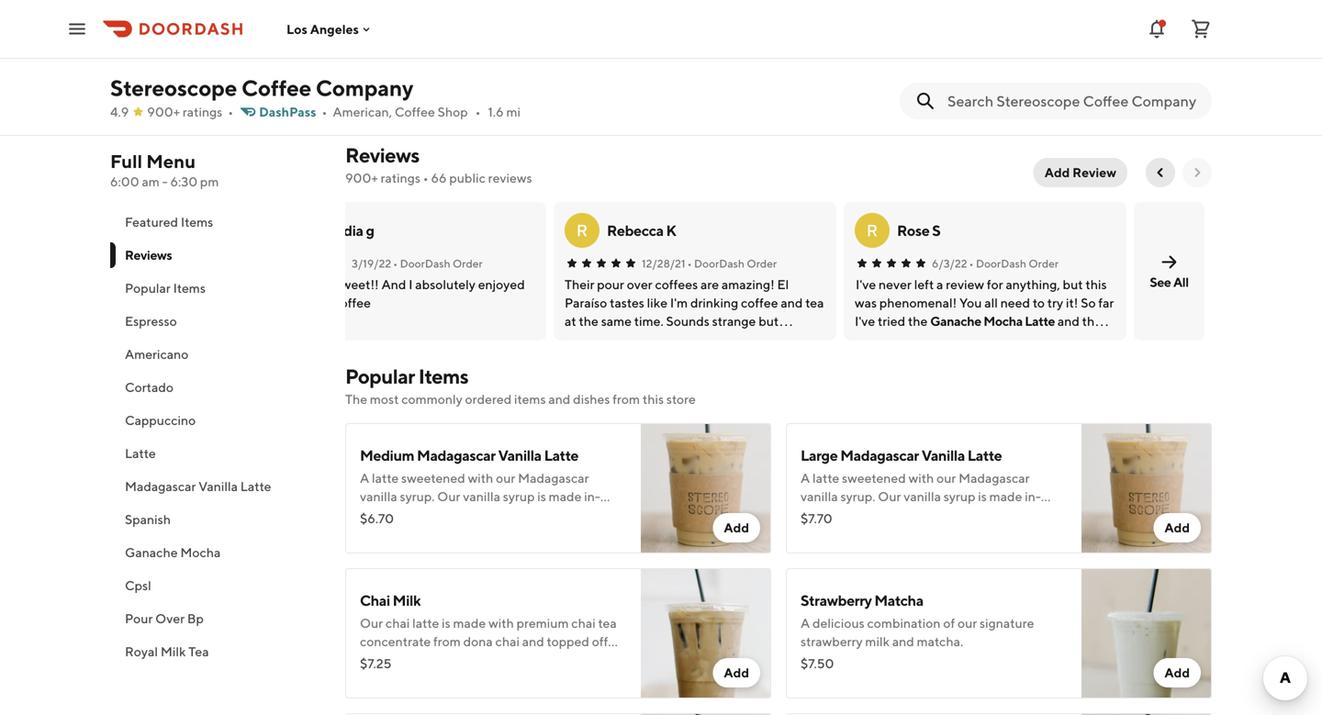Task type: describe. For each thing, give the bounding box(es) containing it.
matcha for medium matcha milk $6.50
[[1132, 51, 1181, 68]]

see all link
[[1134, 202, 1205, 341]]

large latte image
[[641, 714, 771, 715]]

the
[[345, 392, 367, 407]]

pour over bp
[[125, 611, 204, 626]]

medium for medium madagascar vanilla latte
[[349, 51, 403, 68]]

1.6
[[488, 104, 504, 119]]

• doordash order for rebecca k
[[688, 257, 777, 270]]

reviews
[[488, 170, 532, 186]]

0 items, open order cart image
[[1190, 18, 1212, 40]]

dashpass
[[259, 104, 316, 119]]

order for rose
[[1029, 257, 1059, 270]]

store
[[667, 392, 696, 407]]

s
[[932, 222, 941, 239]]

full menu 6:00 am - 6:30 pm
[[110, 151, 219, 189]]

1 vertical spatial $6.70
[[360, 511, 394, 526]]

am
[[142, 174, 160, 189]]

tea
[[598, 616, 617, 631]]

open menu image
[[66, 18, 88, 40]]

add button for large madagascar vanilla latte
[[1154, 513, 1201, 543]]

reviews link
[[345, 143, 420, 167]]

add button for strawberry matcha
[[1154, 659, 1201, 688]]

vanilla for medium madagascar vanilla latte
[[498, 447, 542, 464]]

rebecca k
[[607, 222, 676, 239]]

dona
[[463, 634, 493, 649]]

doordash for rebecca
[[694, 257, 745, 270]]

items
[[514, 392, 546, 407]]

chai milk button
[[636, 0, 781, 103]]

add inside button
[[1045, 165, 1070, 180]]

medium madagascar vanilla latte image
[[641, 423, 771, 554]]

angeles
[[310, 21, 359, 37]]

rose
[[897, 222, 930, 239]]

900+ inside reviews 900+ ratings • 66 public reviews
[[345, 170, 378, 186]]

ganache for ganache mocha latte
[[931, 314, 982, 329]]

americano button
[[110, 338, 323, 371]]

vanilla for medium madagascar vanilla latte $6.70
[[349, 71, 392, 89]]

• right dashpass at the top of the page
[[322, 104, 327, 119]]

our
[[360, 616, 383, 631]]

6:00
[[110, 174, 139, 189]]

madagascar for medium madagascar vanilla latte $6.70
[[406, 51, 485, 68]]

see
[[1150, 275, 1171, 290]]

americano
[[125, 347, 189, 362]]

cappuccino
[[125, 413, 196, 428]]

• left the 1.6
[[475, 104, 481, 119]]

• down stereoscope coffee company
[[228, 104, 233, 119]]

strawberry
[[801, 634, 863, 649]]

add for strawberry matcha
[[1165, 665, 1190, 681]]

featured items
[[125, 214, 213, 230]]

american, coffee shop • 1.6 mi
[[333, 104, 521, 119]]

claudia
[[317, 222, 363, 239]]

and inside the popular items the most commonly ordered items and dishes from this store
[[549, 392, 571, 407]]

3/19/22
[[352, 257, 391, 270]]

cpsl
[[125, 578, 151, 593]]

pour
[[125, 611, 153, 626]]

ganache mocha
[[125, 545, 221, 560]]

1 horizontal spatial $7.70
[[801, 511, 833, 526]]

ordered
[[465, 392, 512, 407]]

royal milk tea
[[125, 644, 209, 659]]

spanish button
[[110, 503, 323, 536]]

doordash for rose
[[976, 257, 1027, 270]]

cortado button
[[110, 371, 323, 404]]

large madagascar vanilla latte
[[801, 447, 1002, 464]]

4.9
[[110, 104, 129, 119]]

delicious
[[813, 616, 865, 631]]

vanilla for large madagascar vanilla latte
[[922, 447, 965, 464]]

and down premium
[[522, 634, 544, 649]]

g
[[366, 222, 374, 239]]

reviews for reviews
[[125, 248, 172, 263]]

espresso button
[[110, 305, 323, 338]]

milk inside strawberry matcha a delicious combination of our signature strawberry milk and matcha. $7.50
[[866, 634, 890, 649]]

bp
[[187, 611, 204, 626]]

claudia g
[[317, 222, 374, 239]]

ganache mocha latte
[[931, 314, 1055, 329]]

ratings inside reviews 900+ ratings • 66 public reviews
[[381, 170, 421, 186]]

our inside the chai milk our chai latte is made with premium chai tea concentrate from dona chai and topped off with milk and our housemade madagascar vanilla syrup.
[[440, 653, 459, 668]]

los angeles button
[[287, 21, 374, 37]]

popular items the most commonly ordered items and dishes from this store
[[345, 365, 696, 407]]

los
[[287, 21, 308, 37]]

american,
[[333, 104, 392, 119]]

mocha for ganache mocha
[[180, 545, 221, 560]]

1 horizontal spatial chai
[[496, 634, 520, 649]]

royal
[[125, 644, 158, 659]]

previous image
[[1154, 165, 1168, 180]]

review
[[1073, 165, 1117, 180]]

cortado
[[125, 380, 174, 395]]

espresso
[[125, 314, 177, 329]]

dishes
[[573, 392, 610, 407]]

add button for medium madagascar vanilla latte
[[713, 513, 760, 543]]

madagascar for medium madagascar vanilla latte
[[417, 447, 496, 464]]

900+ ratings •
[[147, 104, 233, 119]]

66
[[431, 170, 447, 186]]

-
[[162, 174, 168, 189]]

matcha for strawberry matcha a delicious combination of our signature strawberry milk and matcha. $7.50
[[875, 592, 924, 609]]

see all
[[1150, 275, 1189, 290]]

strawberry matcha
[[784, 51, 907, 68]]

$7.25 inside large latte $7.25
[[929, 75, 961, 90]]

next image
[[1190, 165, 1205, 180]]

1 horizontal spatial large
[[801, 447, 838, 464]]

vanilla
[[360, 671, 397, 686]]

medium madagascar vanilla latte $6.70
[[349, 51, 485, 110]]

chai for chai milk
[[639, 51, 669, 68]]

popular items
[[125, 281, 206, 296]]

vanilla for large madagascar vanilla latte $7.70
[[494, 71, 537, 89]]

this
[[643, 392, 664, 407]]

signature
[[980, 616, 1035, 631]]

medium matcha milk $6.50
[[1075, 51, 1211, 90]]

ganache for ganache mocha
[[125, 545, 178, 560]]

notification bell image
[[1146, 18, 1168, 40]]

• right the 3/19/22
[[393, 257, 398, 270]]

madagascar for large madagascar vanilla latte
[[841, 447, 919, 464]]

• inside reviews 900+ ratings • 66 public reviews
[[423, 170, 429, 186]]

coffee for stereoscope
[[242, 75, 312, 101]]

full
[[110, 151, 142, 172]]

0 vertical spatial with
[[489, 616, 514, 631]]



Task type: locate. For each thing, give the bounding box(es) containing it.
1 horizontal spatial r
[[867, 220, 878, 240]]

large madagascar vanilla latte image
[[1082, 423, 1212, 554]]

reviews for reviews 900+ ratings • 66 public reviews
[[345, 143, 420, 167]]

r for rebecca k
[[576, 220, 588, 240]]

reviews down featured
[[125, 248, 172, 263]]

strawberry for strawberry matcha
[[784, 51, 856, 68]]

• right the 12/28/21
[[688, 257, 692, 270]]

0 vertical spatial strawberry
[[784, 51, 856, 68]]

chai up the housemade
[[496, 634, 520, 649]]

1 horizontal spatial doordash
[[694, 257, 745, 270]]

strawberry matcha image
[[1082, 569, 1212, 699]]

1 doordash from the left
[[400, 257, 451, 270]]

large inside large latte $7.25
[[929, 51, 967, 68]]

and down combination
[[893, 634, 915, 649]]

0 horizontal spatial coffee
[[242, 75, 312, 101]]

mocha for ganache mocha latte
[[984, 314, 1023, 329]]

madagascar inside button
[[125, 479, 196, 494]]

0 horizontal spatial chai
[[386, 616, 410, 631]]

doordash right the 3/19/22
[[400, 257, 451, 270]]

from left this
[[613, 392, 640, 407]]

strawberry inside strawberry matcha a delicious combination of our signature strawberry milk and matcha. $7.50
[[801, 592, 872, 609]]

• doordash order up ganache mocha latte
[[969, 257, 1059, 270]]

1 horizontal spatial our
[[958, 616, 977, 631]]

1 horizontal spatial • doordash order
[[688, 257, 777, 270]]

milk inside the medium matcha milk $6.50
[[1183, 51, 1211, 68]]

1 horizontal spatial $7.25
[[929, 75, 961, 90]]

popular
[[125, 281, 171, 296], [345, 365, 415, 388]]

all
[[1174, 275, 1189, 290]]

latte
[[412, 616, 439, 631]]

ganache mocha button
[[110, 536, 323, 569]]

menu
[[146, 151, 196, 172]]

chai inside the chai milk our chai latte is made with premium chai tea concentrate from dona chai and topped off with milk and our housemade madagascar vanilla syrup.
[[360, 592, 390, 609]]

• doordash order right the 3/19/22
[[393, 257, 483, 270]]

featured
[[125, 214, 178, 230]]

0 vertical spatial chai
[[639, 51, 669, 68]]

premium
[[517, 616, 569, 631]]

0 horizontal spatial $7.25
[[360, 656, 392, 671]]

6:30
[[170, 174, 198, 189]]

items
[[181, 214, 213, 230], [173, 281, 206, 296], [419, 365, 468, 388]]

ganache down 6/3/22
[[931, 314, 982, 329]]

1 vertical spatial reviews
[[125, 248, 172, 263]]

0 vertical spatial $7.25
[[929, 75, 961, 90]]

made
[[453, 616, 486, 631]]

madagascar inside medium madagascar vanilla latte $6.70
[[406, 51, 485, 68]]

900+ down the reviews link
[[345, 170, 378, 186]]

$7.70 inside large madagascar vanilla latte $7.70
[[494, 95, 526, 110]]

dashpass •
[[259, 104, 327, 119]]

order for rebecca
[[747, 257, 777, 270]]

• right 6/3/22
[[969, 257, 974, 270]]

0 vertical spatial coffee
[[242, 75, 312, 101]]

milk for royal milk tea
[[161, 644, 186, 659]]

0 vertical spatial from
[[613, 392, 640, 407]]

popular inside the popular items the most commonly ordered items and dishes from this store
[[345, 365, 415, 388]]

popular up espresso
[[125, 281, 171, 296]]

over
[[155, 611, 185, 626]]

matcha
[[858, 51, 907, 68], [1132, 51, 1181, 68], [875, 592, 924, 609]]

shop
[[438, 104, 468, 119]]

0 vertical spatial reviews
[[345, 143, 420, 167]]

medium up $6.50 at the right top of the page
[[1075, 51, 1129, 68]]

strawberry matcha button
[[781, 0, 926, 103]]

900+ down stereoscope
[[147, 104, 180, 119]]

0 horizontal spatial chai
[[360, 592, 390, 609]]

items inside the popular items the most commonly ordered items and dishes from this store
[[419, 365, 468, 388]]

our down is
[[440, 653, 459, 668]]

• doordash order
[[393, 257, 483, 270], [688, 257, 777, 270], [969, 257, 1059, 270]]

0 vertical spatial $6.70
[[349, 95, 383, 110]]

1 vertical spatial ganache
[[125, 545, 178, 560]]

and inside strawberry matcha a delicious combination of our signature strawberry milk and matcha. $7.50
[[893, 634, 915, 649]]

chai milk our chai latte is made with premium chai tea concentrate from dona chai and topped off with milk and our housemade madagascar vanilla syrup.
[[360, 592, 617, 686]]

with up dona
[[489, 616, 514, 631]]

2 horizontal spatial chai
[[572, 616, 596, 631]]

0 horizontal spatial $7.70
[[494, 95, 526, 110]]

ratings down stereoscope
[[183, 104, 223, 119]]

0 vertical spatial $7.70
[[494, 95, 526, 110]]

from down is
[[434, 634, 461, 649]]

tea
[[188, 644, 209, 659]]

0 horizontal spatial 900+
[[147, 104, 180, 119]]

0 horizontal spatial doordash
[[400, 257, 451, 270]]

medium for medium matcha milk
[[1075, 51, 1129, 68]]

0 vertical spatial items
[[181, 214, 213, 230]]

1 • doordash order from the left
[[393, 257, 483, 270]]

reviews inside reviews 900+ ratings • 66 public reviews
[[345, 143, 420, 167]]

add review button
[[1034, 158, 1128, 187]]

12/28/21
[[642, 257, 686, 270]]

items inside button
[[173, 281, 206, 296]]

1 vertical spatial our
[[440, 653, 459, 668]]

•
[[228, 104, 233, 119], [322, 104, 327, 119], [475, 104, 481, 119], [423, 170, 429, 186], [393, 257, 398, 270], [688, 257, 692, 270], [969, 257, 974, 270]]

1 vertical spatial with
[[360, 653, 385, 668]]

0 vertical spatial milk
[[866, 634, 890, 649]]

0 horizontal spatial our
[[440, 653, 459, 668]]

milk down concentrate
[[388, 653, 412, 668]]

company
[[316, 75, 414, 101]]

1 vertical spatial milk
[[388, 653, 412, 668]]

combination
[[867, 616, 941, 631]]

royal milk tea button
[[110, 636, 323, 669]]

chai inside button
[[639, 51, 669, 68]]

chai milk
[[639, 51, 700, 68]]

large madagascar vanilla latte $7.70
[[494, 51, 612, 110]]

vanilla inside large madagascar vanilla latte $7.70
[[494, 71, 537, 89]]

items up 'espresso' button
[[173, 281, 206, 296]]

1 vertical spatial popular
[[345, 365, 415, 388]]

popular inside button
[[125, 281, 171, 296]]

r left rose
[[867, 220, 878, 240]]

off
[[592, 634, 608, 649]]

topped
[[547, 634, 590, 649]]

1 vertical spatial coffee
[[395, 104, 435, 119]]

stereoscope
[[110, 75, 237, 101]]

and up syrup. on the bottom of the page
[[415, 653, 437, 668]]

1 horizontal spatial with
[[489, 616, 514, 631]]

ratings down the reviews link
[[381, 170, 421, 186]]

doordash right 6/3/22
[[976, 257, 1027, 270]]

0 horizontal spatial with
[[360, 653, 385, 668]]

with up vanilla
[[360, 653, 385, 668]]

2 vertical spatial items
[[419, 365, 468, 388]]

1 r from the left
[[576, 220, 588, 240]]

Item Search search field
[[948, 91, 1198, 111]]

add button for chai milk
[[713, 659, 760, 688]]

milk for chai milk our chai latte is made with premium chai tea concentrate from dona chai and topped off with milk and our housemade madagascar vanilla syrup.
[[393, 592, 421, 609]]

mi
[[506, 104, 521, 119]]

milk
[[672, 51, 700, 68], [1183, 51, 1211, 68], [393, 592, 421, 609], [161, 644, 186, 659]]

r left rebecca
[[576, 220, 588, 240]]

strawberry for strawberry matcha a delicious combination of our signature strawberry milk and matcha. $7.50
[[801, 592, 872, 609]]

add
[[1165, 9, 1190, 24], [1045, 165, 1070, 180], [724, 520, 749, 535], [1165, 520, 1190, 535], [724, 665, 749, 681], [1165, 665, 1190, 681]]

3 order from the left
[[1029, 257, 1059, 270]]

public
[[449, 170, 486, 186]]

items inside "button"
[[181, 214, 213, 230]]

doordash right the 12/28/21
[[694, 257, 745, 270]]

1 vertical spatial from
[[434, 634, 461, 649]]

latte inside large latte $7.25
[[969, 51, 1004, 68]]

1 vertical spatial $7.25
[[360, 656, 392, 671]]

0 vertical spatial mocha
[[984, 314, 1023, 329]]

2 • doordash order from the left
[[688, 257, 777, 270]]

0 horizontal spatial order
[[453, 257, 483, 270]]

0 horizontal spatial r
[[576, 220, 588, 240]]

popular items button
[[110, 272, 323, 305]]

1 horizontal spatial 900+
[[345, 170, 378, 186]]

matcha inside strawberry matcha a delicious combination of our signature strawberry milk and matcha. $7.50
[[875, 592, 924, 609]]

matcha inside the medium matcha milk $6.50
[[1132, 51, 1181, 68]]

chai for chai milk our chai latte is made with premium chai tea concentrate from dona chai and topped off with milk and our housemade madagascar vanilla syrup.
[[360, 592, 390, 609]]

latte inside medium madagascar vanilla latte $6.70
[[395, 71, 429, 89]]

medium matcha milk image
[[1082, 714, 1212, 715]]

2 doordash from the left
[[694, 257, 745, 270]]

3 doordash from the left
[[976, 257, 1027, 270]]

0 horizontal spatial reviews
[[125, 248, 172, 263]]

$6.70 inside medium madagascar vanilla latte $6.70
[[349, 95, 383, 110]]

milk for chai milk
[[672, 51, 700, 68]]

popular for popular items
[[125, 281, 171, 296]]

medium down most
[[360, 447, 414, 464]]

concentrate
[[360, 634, 431, 649]]

reviews 900+ ratings • 66 public reviews
[[345, 143, 532, 186]]

1 horizontal spatial order
[[747, 257, 777, 270]]

pour over bp button
[[110, 602, 323, 636]]

0 vertical spatial popular
[[125, 281, 171, 296]]

items for popular items
[[173, 281, 206, 296]]

0 horizontal spatial milk
[[388, 653, 412, 668]]

mocha
[[984, 314, 1023, 329], [180, 545, 221, 560]]

• doordash order for rose s
[[969, 257, 1059, 270]]

1 horizontal spatial coffee
[[395, 104, 435, 119]]

1 horizontal spatial chai
[[639, 51, 669, 68]]

2 r from the left
[[867, 220, 878, 240]]

coffee left shop on the left top of the page
[[395, 104, 435, 119]]

items for featured items
[[181, 214, 213, 230]]

a
[[801, 616, 810, 631]]

ganache down spanish
[[125, 545, 178, 560]]

• doordash order right the 12/28/21
[[688, 257, 777, 270]]

strawberry inside button
[[784, 51, 856, 68]]

add for medium madagascar vanilla latte
[[724, 520, 749, 535]]

stereoscope coffee company
[[110, 75, 414, 101]]

0 horizontal spatial • doordash order
[[393, 257, 483, 270]]

2 horizontal spatial large
[[929, 51, 967, 68]]

milk inside the chai milk our chai latte is made with premium chai tea concentrate from dona chai and topped off with milk and our housemade madagascar vanilla syrup.
[[388, 653, 412, 668]]

ganache mocha latte button
[[931, 312, 1055, 331]]

medium madagascar vanilla latte
[[360, 447, 579, 464]]

syrup.
[[400, 671, 435, 686]]

chai up topped
[[572, 616, 596, 631]]

0 horizontal spatial mocha
[[180, 545, 221, 560]]

2 horizontal spatial doordash
[[976, 257, 1027, 270]]

1 horizontal spatial mocha
[[984, 314, 1023, 329]]

$6.50
[[1075, 75, 1110, 90]]

2 horizontal spatial • doordash order
[[969, 257, 1059, 270]]

6/3/22
[[932, 257, 968, 270]]

featured items button
[[110, 206, 323, 239]]

madagascar vanilla latte
[[125, 479, 271, 494]]

vanilla inside medium madagascar vanilla latte $6.70
[[349, 71, 392, 89]]

los angeles
[[287, 21, 359, 37]]

1 horizontal spatial from
[[613, 392, 640, 407]]

1 horizontal spatial milk
[[866, 634, 890, 649]]

from inside the popular items the most commonly ordered items and dishes from this store
[[613, 392, 640, 407]]

chai up concentrate
[[386, 616, 410, 631]]

0 horizontal spatial large
[[494, 51, 531, 68]]

vanilla
[[349, 71, 392, 89], [494, 71, 537, 89], [498, 447, 542, 464], [922, 447, 965, 464], [199, 479, 238, 494]]

our right of
[[958, 616, 977, 631]]

large inside large madagascar vanilla latte $7.70
[[494, 51, 531, 68]]

add review
[[1045, 165, 1117, 180]]

madagascar inside the chai milk our chai latte is made with premium chai tea concentrate from dona chai and topped off with milk and our housemade madagascar vanilla syrup.
[[533, 653, 604, 668]]

latte inside large madagascar vanilla latte $7.70
[[540, 71, 575, 89]]

2 horizontal spatial order
[[1029, 257, 1059, 270]]

large for large latte
[[929, 51, 967, 68]]

milk down combination
[[866, 634, 890, 649]]

1 vertical spatial ratings
[[381, 170, 421, 186]]

medium up company
[[349, 51, 403, 68]]

most
[[370, 392, 399, 407]]

matcha left large latte $7.25
[[858, 51, 907, 68]]

large latte $7.25
[[929, 51, 1004, 90]]

0 horizontal spatial ratings
[[183, 104, 223, 119]]

latte button
[[110, 437, 323, 470]]

0 horizontal spatial from
[[434, 634, 461, 649]]

1 horizontal spatial ratings
[[381, 170, 421, 186]]

add for chai milk
[[724, 665, 749, 681]]

r for rose s
[[867, 220, 878, 240]]

matcha for strawberry matcha
[[858, 51, 907, 68]]

reviews down american,
[[345, 143, 420, 167]]

matcha.
[[917, 634, 964, 649]]

1 vertical spatial $7.70
[[801, 511, 833, 526]]

coffee up dashpass at the top of the page
[[242, 75, 312, 101]]

large
[[494, 51, 531, 68], [929, 51, 967, 68], [801, 447, 838, 464]]

1 vertical spatial chai
[[360, 592, 390, 609]]

add button
[[1154, 2, 1201, 31], [713, 513, 760, 543], [1154, 513, 1201, 543], [713, 659, 760, 688], [1154, 659, 1201, 688]]

items up commonly
[[419, 365, 468, 388]]

items down pm
[[181, 214, 213, 230]]

madagascar inside large madagascar vanilla latte $7.70
[[534, 51, 612, 68]]

strawberry matcha a delicious combination of our signature strawberry milk and matcha. $7.50
[[801, 592, 1035, 671]]

2 order from the left
[[747, 257, 777, 270]]

latte
[[969, 51, 1004, 68], [395, 71, 429, 89], [540, 71, 575, 89], [1025, 314, 1055, 329], [125, 446, 156, 461], [544, 447, 579, 464], [968, 447, 1002, 464], [240, 479, 271, 494]]

3 • doordash order from the left
[[969, 257, 1059, 270]]

popular up most
[[345, 365, 415, 388]]

madagascar for large madagascar vanilla latte $7.70
[[534, 51, 612, 68]]

housemade
[[462, 653, 530, 668]]

popular for popular items the most commonly ordered items and dishes from this store
[[345, 365, 415, 388]]

milk inside the chai milk our chai latte is made with premium chai tea concentrate from dona chai and topped off with milk and our housemade madagascar vanilla syrup.
[[393, 592, 421, 609]]

vanilla inside madagascar vanilla latte button
[[199, 479, 238, 494]]

0 horizontal spatial popular
[[125, 281, 171, 296]]

cappuccino button
[[110, 404, 323, 437]]

medium inside medium madagascar vanilla latte $6.70
[[349, 51, 403, 68]]

0 vertical spatial our
[[958, 616, 977, 631]]

is
[[442, 616, 451, 631]]

matcha down notification bell image
[[1132, 51, 1181, 68]]

medium inside the medium matcha milk $6.50
[[1075, 51, 1129, 68]]

0 horizontal spatial ganache
[[125, 545, 178, 560]]

k
[[666, 222, 676, 239]]

medium
[[349, 51, 403, 68], [1075, 51, 1129, 68], [360, 447, 414, 464]]

0 vertical spatial ratings
[[183, 104, 223, 119]]

rose s
[[897, 222, 941, 239]]

1 order from the left
[[453, 257, 483, 270]]

items for popular items the most commonly ordered items and dishes from this store
[[419, 365, 468, 388]]

1 vertical spatial mocha
[[180, 545, 221, 560]]

1 horizontal spatial popular
[[345, 365, 415, 388]]

chai milk image
[[641, 569, 771, 699]]

1 horizontal spatial ganache
[[931, 314, 982, 329]]

our inside strawberry matcha a delicious combination of our signature strawberry milk and matcha. $7.50
[[958, 616, 977, 631]]

0 vertical spatial ganache
[[931, 314, 982, 329]]

matcha up combination
[[875, 592, 924, 609]]

• left 66
[[423, 170, 429, 186]]

0 vertical spatial 900+
[[147, 104, 180, 119]]

add for large madagascar vanilla latte
[[1165, 520, 1190, 535]]

strawberry
[[784, 51, 856, 68], [801, 592, 872, 609]]

pm
[[200, 174, 219, 189]]

1 vertical spatial items
[[173, 281, 206, 296]]

large for large madagascar vanilla latte
[[494, 51, 531, 68]]

ratings
[[183, 104, 223, 119], [381, 170, 421, 186]]

and right items
[[549, 392, 571, 407]]

1 vertical spatial strawberry
[[801, 592, 872, 609]]

rebecca
[[607, 222, 664, 239]]

coffee for american,
[[395, 104, 435, 119]]

from inside the chai milk our chai latte is made with premium chai tea concentrate from dona chai and topped off with milk and our housemade madagascar vanilla syrup.
[[434, 634, 461, 649]]

1 vertical spatial 900+
[[345, 170, 378, 186]]

commonly
[[402, 392, 463, 407]]

1 horizontal spatial reviews
[[345, 143, 420, 167]]

matcha inside strawberry matcha button
[[858, 51, 907, 68]]



Task type: vqa. For each thing, say whether or not it's contained in the screenshot.
Plentea's 27
no



